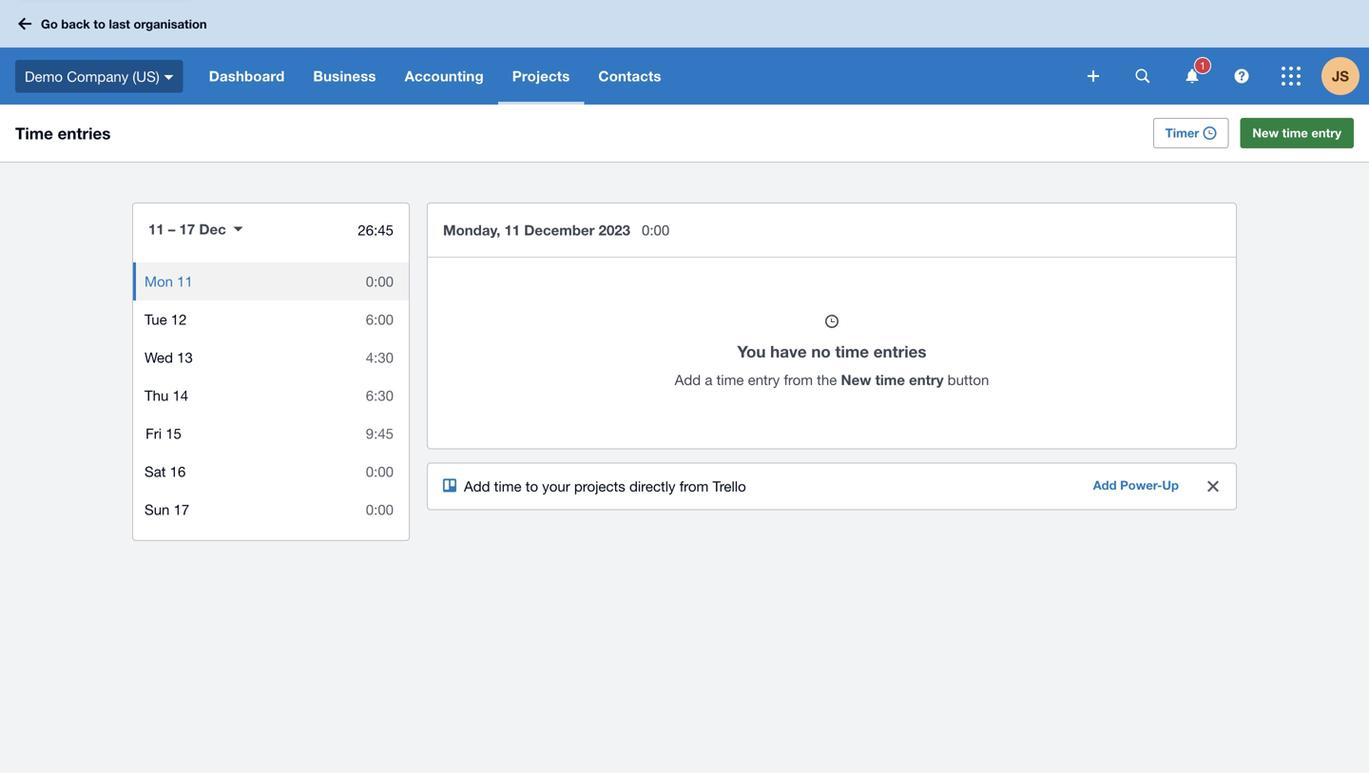 Task type: describe. For each thing, give the bounding box(es) containing it.
sat 16
[[145, 463, 186, 480]]

projects button
[[498, 48, 584, 105]]

business button
[[299, 48, 391, 105]]

12
[[171, 311, 187, 328]]

time inside "new time entry" 'button'
[[1283, 126, 1309, 140]]

11 for mon 11
[[177, 273, 193, 290]]

add for from
[[464, 478, 490, 495]]

11 – 17 dec
[[148, 221, 226, 238]]

0 horizontal spatial new
[[841, 371, 872, 389]]

26:45
[[358, 222, 394, 238]]

timer button
[[1154, 118, 1229, 148]]

organisation
[[134, 16, 207, 31]]

no
[[812, 342, 831, 361]]

2 horizontal spatial add
[[1094, 478, 1117, 493]]

add a time entry from the new time entry button
[[675, 371, 990, 389]]

js
[[1333, 68, 1350, 85]]

monday, 11 december 2023
[[443, 222, 631, 239]]

to for last
[[94, 16, 105, 31]]

add for new
[[675, 371, 701, 388]]

new time entry
[[1253, 126, 1342, 140]]

1 vertical spatial entries
[[874, 342, 927, 361]]

11 for monday, 11 december 2023
[[505, 222, 520, 239]]

6:30
[[366, 387, 394, 404]]

0 vertical spatial entries
[[58, 124, 111, 143]]

trello
[[713, 478, 746, 495]]

up
[[1163, 478, 1179, 493]]

1 horizontal spatial entry
[[909, 371, 944, 389]]

dec
[[199, 221, 226, 238]]

1 vertical spatial from
[[680, 478, 709, 495]]

go back to last organisation
[[41, 16, 207, 31]]

power-
[[1121, 478, 1163, 493]]

your
[[542, 478, 570, 495]]

11 inside popup button
[[148, 221, 164, 238]]

last
[[109, 16, 130, 31]]

1 button
[[1174, 48, 1212, 105]]

from inside the add a time entry from the new time entry button
[[784, 371, 813, 388]]

js button
[[1322, 48, 1370, 105]]

fri 15
[[146, 425, 182, 442]]

to for your
[[526, 478, 538, 495]]

dashboard link
[[195, 48, 299, 105]]

dashboard
[[209, 68, 285, 85]]

svg image inside demo company (us) popup button
[[164, 75, 174, 80]]

the
[[817, 371, 837, 388]]

svg image inside 1 popup button
[[1187, 69, 1199, 83]]

accounting
[[405, 68, 484, 85]]

entry inside the add a time entry from the new time entry button
[[748, 371, 780, 388]]

sat
[[145, 463, 166, 480]]

thu 14
[[145, 387, 188, 404]]

6:00
[[366, 311, 394, 328]]

mon
[[145, 273, 173, 290]]



Task type: locate. For each thing, give the bounding box(es) containing it.
back
[[61, 16, 90, 31]]

time inside the add a time entry from the new time entry button
[[717, 371, 744, 388]]

company
[[67, 68, 129, 84]]

0:00 for monday, 11 december 2023
[[642, 222, 670, 238]]

15
[[166, 425, 182, 442]]

entries up the add a time entry from the new time entry button
[[874, 342, 927, 361]]

1 horizontal spatial 11
[[177, 273, 193, 290]]

svg image right (us) on the left top of the page
[[164, 75, 174, 80]]

17
[[179, 221, 195, 238], [174, 501, 190, 518]]

1 vertical spatial to
[[526, 478, 538, 495]]

11 left the "–"
[[148, 221, 164, 238]]

new right the timer button
[[1253, 126, 1279, 140]]

from left the
[[784, 371, 813, 388]]

0 horizontal spatial svg image
[[1088, 70, 1100, 82]]

demo company (us) button
[[0, 48, 195, 105]]

add
[[675, 371, 701, 388], [464, 478, 490, 495], [1094, 478, 1117, 493]]

business
[[313, 68, 376, 85]]

(us)
[[133, 68, 160, 84]]

0 horizontal spatial add
[[464, 478, 490, 495]]

entry
[[1312, 126, 1342, 140], [748, 371, 780, 388], [909, 371, 944, 389]]

banner
[[0, 0, 1370, 105]]

entry inside 'button'
[[1312, 126, 1342, 140]]

–
[[168, 221, 175, 238]]

0:00 for sun 17
[[366, 501, 394, 518]]

add left power-
[[1094, 478, 1117, 493]]

add left a
[[675, 371, 701, 388]]

0 horizontal spatial entry
[[748, 371, 780, 388]]

directly
[[630, 478, 676, 495]]

contacts button
[[584, 48, 676, 105]]

svg image left the 1
[[1187, 69, 1199, 83]]

add power-up link
[[1082, 471, 1191, 502]]

tue
[[145, 311, 167, 328]]

17 right sun
[[174, 501, 190, 518]]

demo company (us)
[[25, 68, 160, 84]]

17 right the "–"
[[179, 221, 195, 238]]

timer
[[1166, 126, 1200, 140]]

entries
[[58, 124, 111, 143], [874, 342, 927, 361]]

2 horizontal spatial entry
[[1312, 126, 1342, 140]]

11 right mon
[[177, 273, 193, 290]]

december
[[524, 222, 595, 239]]

9:45
[[366, 425, 394, 442]]

add inside the add a time entry from the new time entry button
[[675, 371, 701, 388]]

2 horizontal spatial 11
[[505, 222, 520, 239]]

new time entry button
[[1241, 118, 1354, 148]]

go back to last organisation link
[[11, 7, 218, 41]]

1
[[1200, 59, 1206, 72]]

entry down js
[[1312, 126, 1342, 140]]

clear button
[[1195, 467, 1233, 506]]

0 horizontal spatial to
[[94, 16, 105, 31]]

entry left the button
[[909, 371, 944, 389]]

0 horizontal spatial entries
[[58, 124, 111, 143]]

svg image inside go back to last organisation link
[[18, 18, 31, 30]]

to left your
[[526, 478, 538, 495]]

sun 17
[[145, 501, 190, 518]]

have
[[771, 342, 807, 361]]

wed 13
[[145, 349, 193, 366]]

0 vertical spatial to
[[94, 16, 105, 31]]

time
[[15, 124, 53, 143]]

clear image
[[1208, 481, 1219, 492]]

1 horizontal spatial from
[[784, 371, 813, 388]]

you have no time entries
[[738, 342, 927, 361]]

from left trello
[[680, 478, 709, 495]]

a
[[705, 371, 713, 388]]

0 vertical spatial 17
[[179, 221, 195, 238]]

to
[[94, 16, 105, 31], [526, 478, 538, 495]]

16
[[170, 463, 186, 480]]

add time to your projects directly from trello
[[464, 478, 746, 495]]

17 inside 11 – 17 dec popup button
[[179, 221, 195, 238]]

contacts
[[599, 68, 662, 85]]

2 horizontal spatial svg image
[[1282, 67, 1301, 86]]

sun
[[145, 501, 170, 518]]

1 horizontal spatial to
[[526, 478, 538, 495]]

0:00
[[642, 222, 670, 238], [366, 273, 394, 290], [366, 463, 394, 480], [366, 501, 394, 518]]

svg image
[[18, 18, 31, 30], [1187, 69, 1199, 83], [1235, 69, 1249, 83], [164, 75, 174, 80]]

2023
[[599, 222, 631, 239]]

0 horizontal spatial 11
[[148, 221, 164, 238]]

svg image right the 1
[[1235, 69, 1249, 83]]

projects
[[574, 478, 626, 495]]

entries right time
[[58, 124, 111, 143]]

1 horizontal spatial new
[[1253, 126, 1279, 140]]

fri
[[146, 425, 162, 442]]

0 horizontal spatial from
[[680, 478, 709, 495]]

time entries
[[15, 124, 111, 143]]

wed
[[145, 349, 173, 366]]

projects
[[512, 68, 570, 85]]

4:30
[[366, 349, 394, 366]]

demo
[[25, 68, 63, 84]]

go
[[41, 16, 58, 31]]

add left your
[[464, 478, 490, 495]]

14
[[173, 387, 188, 404]]

1 horizontal spatial entries
[[874, 342, 927, 361]]

1 horizontal spatial svg image
[[1136, 69, 1150, 83]]

button
[[948, 371, 990, 388]]

you
[[738, 342, 766, 361]]

11
[[148, 221, 164, 238], [505, 222, 520, 239], [177, 273, 193, 290]]

1 vertical spatial new
[[841, 371, 872, 389]]

thu
[[145, 387, 169, 404]]

svg image
[[1282, 67, 1301, 86], [1136, 69, 1150, 83], [1088, 70, 1100, 82]]

mon 11
[[145, 273, 193, 290]]

1 horizontal spatial add
[[675, 371, 701, 388]]

new
[[1253, 126, 1279, 140], [841, 371, 872, 389]]

13
[[177, 349, 193, 366]]

accounting button
[[391, 48, 498, 105]]

0 vertical spatial new
[[1253, 126, 1279, 140]]

add power-up
[[1094, 478, 1179, 493]]

monday,
[[443, 222, 501, 239]]

entry down you
[[748, 371, 780, 388]]

from
[[784, 371, 813, 388], [680, 478, 709, 495]]

0:00 for mon 11
[[366, 273, 394, 290]]

1 vertical spatial 17
[[174, 501, 190, 518]]

0 vertical spatial from
[[784, 371, 813, 388]]

banner containing dashboard
[[0, 0, 1370, 105]]

tue 12
[[145, 311, 187, 328]]

new inside 'button'
[[1253, 126, 1279, 140]]

11 right monday,
[[505, 222, 520, 239]]

svg image left go
[[18, 18, 31, 30]]

time
[[1283, 126, 1309, 140], [836, 342, 869, 361], [717, 371, 744, 388], [876, 371, 905, 389], [494, 478, 522, 495]]

11 – 17 dec button
[[133, 207, 258, 251]]

to left last
[[94, 16, 105, 31]]

new right the
[[841, 371, 872, 389]]



Task type: vqa. For each thing, say whether or not it's contained in the screenshot.


